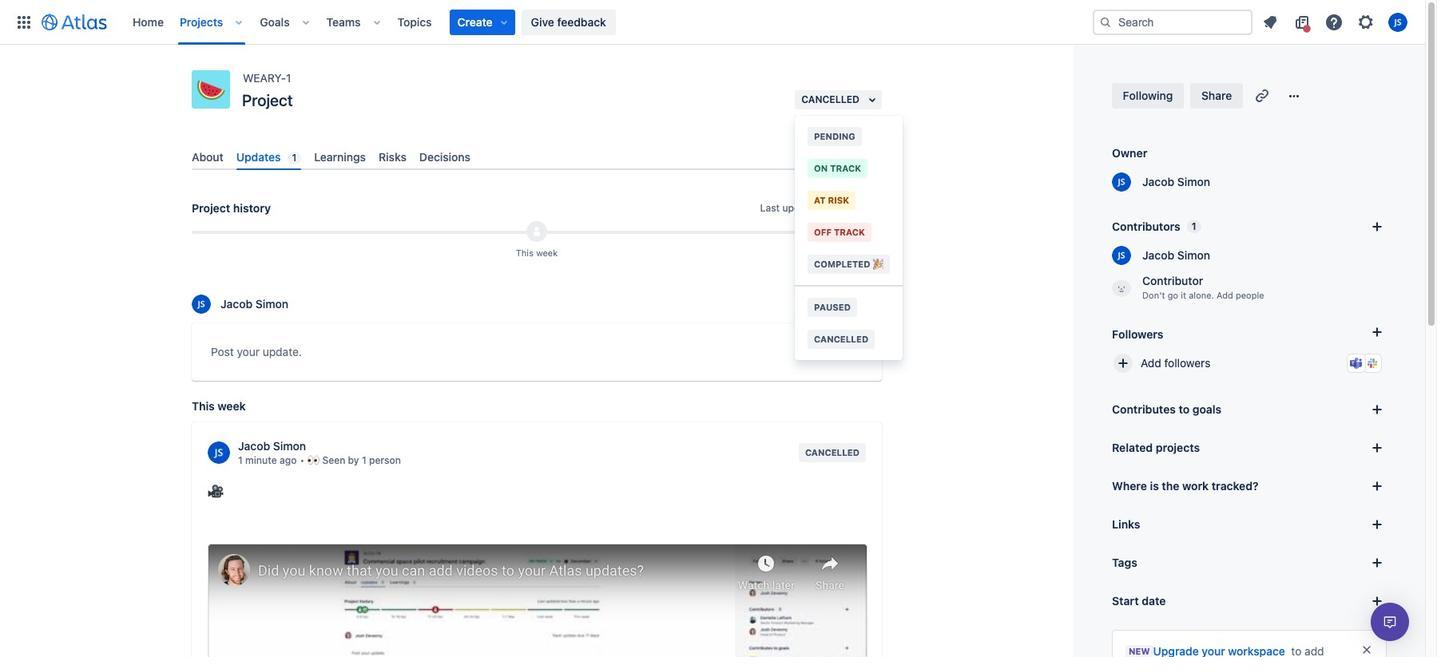 Task type: locate. For each thing, give the bounding box(es) containing it.
jacob simon button down owner
[[1112, 173, 1210, 192]]

1 vertical spatial track
[[834, 227, 865, 237]]

jacob up 1 minute ago
[[238, 440, 270, 453]]

1 vertical spatial this week
[[192, 400, 246, 413]]

account image
[[1388, 12, 1408, 32]]

track right off in the top right of the page
[[834, 227, 865, 237]]

0 horizontal spatial week
[[218, 400, 246, 413]]

to right videos
[[398, 525, 407, 537]]

seen
[[322, 455, 345, 467]]

week
[[536, 248, 558, 258], [218, 400, 246, 413]]

group containing pending
[[795, 116, 903, 285]]

group
[[795, 116, 903, 285], [795, 285, 903, 360]]

add tag image
[[1368, 554, 1387, 573]]

date
[[1142, 594, 1166, 608]]

1 vertical spatial add
[[1141, 356, 1161, 370]]

1 right updates
[[292, 152, 297, 164]]

0 vertical spatial your
[[237, 345, 260, 359]]

this week down added new contributor icon
[[516, 248, 558, 258]]

contributes
[[1112, 403, 1176, 416]]

tags
[[1112, 556, 1137, 570]]

last updated 1 minute ago
[[760, 202, 882, 214]]

1 vertical spatial ago
[[280, 455, 297, 467]]

0 horizontal spatial this week
[[192, 400, 246, 413]]

0 vertical spatial to
[[1179, 403, 1190, 416]]

1 vertical spatial jacob simon button
[[1112, 246, 1210, 265]]

your
[[237, 345, 260, 359], [409, 525, 429, 537]]

0 vertical spatial this week
[[516, 248, 558, 258]]

new
[[1129, 646, 1150, 657]]

1 horizontal spatial week
[[536, 248, 558, 258]]

jacob down owner
[[1142, 175, 1174, 189]]

add
[[1217, 290, 1233, 300], [1141, 356, 1161, 370]]

1 vertical spatial week
[[218, 400, 246, 413]]

share
[[1202, 89, 1232, 102]]

jacob simon button up the contributor
[[1112, 246, 1210, 265]]

jacob
[[1142, 175, 1174, 189], [1142, 248, 1174, 262], [220, 297, 253, 311], [238, 440, 270, 453]]

2 group from the top
[[795, 285, 903, 360]]

simon up 1 minute ago
[[273, 440, 306, 453]]

this week
[[516, 248, 558, 258], [192, 400, 246, 413]]

added new contributor image
[[530, 225, 543, 238]]

contributors
[[1112, 220, 1181, 233]]

menu
[[795, 116, 903, 360]]

last
[[760, 202, 780, 214]]

1 inside 'link'
[[238, 455, 243, 467]]

project
[[242, 91, 293, 109], [192, 201, 230, 215]]

1 inside button
[[362, 455, 366, 467]]

on track
[[814, 163, 861, 173]]

cancelled button up pending
[[795, 90, 882, 109]]

minute left "👀"
[[245, 455, 277, 467]]

jacob simon button up post your update.
[[192, 295, 288, 314]]

off track
[[814, 227, 865, 237]]

did
[[224, 525, 239, 537]]

weary-
[[243, 71, 286, 85]]

banner
[[0, 0, 1425, 45]]

jacob up the contributor
[[1142, 248, 1174, 262]]

don't
[[1142, 290, 1165, 300]]

jacob simon up the contributor
[[1142, 248, 1210, 262]]

0 vertical spatial this
[[516, 248, 534, 258]]

minute up off track "button"
[[831, 202, 862, 214]]

post
[[211, 345, 234, 359]]

add right add follower icon
[[1141, 356, 1161, 370]]

add right alone.
[[1217, 290, 1233, 300]]

this
[[516, 248, 534, 258], [192, 400, 215, 413]]

add inside add followers button
[[1141, 356, 1161, 370]]

1 vertical spatial project
[[192, 201, 230, 215]]

👀 seen by 1 person
[[308, 455, 401, 467]]

cancelled inside group
[[814, 334, 868, 344]]

1 horizontal spatial to
[[1179, 403, 1190, 416]]

jacob simon button
[[1112, 173, 1210, 192], [1112, 246, 1210, 265], [192, 295, 288, 314]]

0 horizontal spatial minute
[[245, 455, 277, 467]]

track inside button
[[830, 163, 861, 173]]

1 horizontal spatial you
[[308, 525, 324, 537]]

by
[[348, 455, 359, 467]]

you left can
[[308, 525, 324, 537]]

tracked?
[[1212, 479, 1259, 493]]

0 vertical spatial add
[[1217, 290, 1233, 300]]

go
[[1168, 290, 1178, 300]]

start
[[1112, 594, 1139, 608]]

0 horizontal spatial you
[[242, 525, 258, 537]]

msteams logo showing  channels are connected to this project image
[[1350, 357, 1363, 370]]

learnings
[[314, 150, 366, 164]]

project history
[[192, 201, 271, 215]]

on track button
[[795, 153, 903, 185]]

jacob simon inside popup button
[[238, 440, 306, 453]]

1 horizontal spatial this
[[516, 248, 534, 258]]

1 you from the left
[[242, 525, 258, 537]]

1 vertical spatial minute
[[245, 455, 277, 467]]

1 vertical spatial cancelled
[[814, 334, 868, 344]]

jacob simon up contributors
[[1142, 175, 1210, 189]]

open intercom messenger image
[[1380, 613, 1400, 632]]

this down the post
[[192, 400, 215, 413]]

1 cancelled button from the top
[[795, 90, 882, 109]]

on
[[814, 163, 828, 173]]

1 left risk
[[823, 202, 828, 214]]

track right on
[[830, 163, 861, 173]]

jacob up the post
[[220, 297, 253, 311]]

off track button
[[795, 216, 903, 248]]

jacob simon
[[1142, 175, 1210, 189], [1142, 248, 1210, 262], [220, 297, 288, 311], [238, 440, 306, 453]]

your left atlas
[[409, 525, 429, 537]]

simon for middle jacob simon dropdown button
[[1177, 248, 1210, 262]]

this down added new contributor icon
[[516, 248, 534, 258]]

week down the post
[[218, 400, 246, 413]]

risks
[[379, 150, 407, 164]]

1 horizontal spatial minute
[[831, 202, 862, 214]]

0 vertical spatial project
[[242, 91, 293, 109]]

1 vertical spatial to
[[398, 525, 407, 537]]

0 vertical spatial cancelled button
[[795, 90, 882, 109]]

create
[[457, 15, 493, 28]]

0 vertical spatial week
[[536, 248, 558, 258]]

this week down the post
[[192, 400, 246, 413]]

:movie_camera: image
[[208, 483, 224, 499]]

1 vertical spatial your
[[409, 525, 429, 537]]

2 cancelled button from the top
[[795, 324, 903, 355]]

simon up contributors
[[1177, 175, 1210, 189]]

0 vertical spatial jacob simon button
[[1112, 173, 1210, 192]]

cancelled button
[[795, 90, 882, 109], [795, 324, 903, 355]]

week down added new contributor icon
[[536, 248, 558, 258]]

cancelled
[[802, 93, 860, 105], [814, 334, 868, 344], [805, 448, 860, 458]]

person
[[369, 455, 401, 467]]

ago up off track "button"
[[865, 202, 882, 214]]

track inside "button"
[[834, 227, 865, 237]]

🎉
[[873, 259, 884, 269]]

new link
[[1126, 644, 1285, 657]]

0 horizontal spatial ago
[[280, 455, 297, 467]]

switch to... image
[[14, 12, 34, 32]]

1 right by
[[362, 455, 366, 467]]

menu containing pending
[[795, 116, 903, 360]]

1 horizontal spatial this week
[[516, 248, 558, 258]]

links
[[1112, 518, 1140, 531]]

simon
[[1177, 175, 1210, 189], [1177, 248, 1210, 262], [255, 297, 288, 311], [273, 440, 306, 453]]

1 right contributors
[[1192, 220, 1196, 232]]

project left history
[[192, 201, 230, 215]]

completed 🎉
[[814, 259, 884, 269]]

0 horizontal spatial add
[[1141, 356, 1161, 370]]

0 vertical spatial cancelled
[[802, 93, 860, 105]]

home
[[133, 15, 164, 28]]

where
[[1112, 479, 1147, 493]]

you right did
[[242, 525, 258, 537]]

1 horizontal spatial ago
[[865, 202, 882, 214]]

1 up did
[[238, 455, 243, 467]]

1 group from the top
[[795, 116, 903, 285]]

to
[[1179, 403, 1190, 416], [398, 525, 407, 537]]

simon for the top jacob simon dropdown button
[[1177, 175, 1210, 189]]

Search field
[[1093, 9, 1253, 35]]

jacob for the top jacob simon dropdown button
[[1142, 175, 1174, 189]]

0 horizontal spatial your
[[237, 345, 260, 359]]

add followers button
[[1106, 346, 1393, 381]]

tab list
[[185, 144, 888, 170]]

about
[[192, 150, 224, 164]]

pending button
[[795, 121, 903, 153]]

ago
[[865, 202, 882, 214], [280, 455, 297, 467]]

to left goals
[[1179, 403, 1190, 416]]

project down weary-1 link
[[242, 91, 293, 109]]

1 horizontal spatial add
[[1217, 290, 1233, 300]]

track
[[830, 163, 861, 173], [834, 227, 865, 237]]

simon up update.
[[255, 297, 288, 311]]

your right the post
[[237, 345, 260, 359]]

1 horizontal spatial project
[[242, 91, 293, 109]]

1 vertical spatial this
[[192, 400, 215, 413]]

1 vertical spatial cancelled button
[[795, 324, 903, 355]]

jacob simon up post your update.
[[220, 297, 288, 311]]

risk
[[828, 195, 849, 205]]

add follower image
[[1114, 354, 1133, 373]]

updates?
[[457, 525, 498, 537]]

ago left "👀"
[[280, 455, 297, 467]]

where is the work tracked?
[[1112, 479, 1259, 493]]

jacob simon up 1 minute ago
[[238, 440, 306, 453]]

ago inside 'link'
[[280, 455, 297, 467]]

2 you from the left
[[308, 525, 324, 537]]

home link
[[128, 9, 169, 35]]

post your update.
[[211, 345, 302, 359]]

create button
[[449, 9, 515, 35]]

cancelled button down paused at right
[[795, 324, 903, 355]]

simon up the contributor
[[1177, 248, 1210, 262]]

0 vertical spatial minute
[[831, 202, 862, 214]]

close banner image
[[1360, 644, 1373, 657]]

1 down goals link
[[286, 71, 291, 85]]

1 minute ago link
[[238, 455, 297, 467]]

0 vertical spatial track
[[830, 163, 861, 173]]

give feedback button
[[521, 9, 616, 35]]

followers
[[1164, 356, 1211, 370]]



Task type: describe. For each thing, give the bounding box(es) containing it.
simon inside popup button
[[273, 440, 306, 453]]

history
[[233, 201, 271, 215]]

1 inside tab list
[[292, 152, 297, 164]]

tab list containing about
[[185, 144, 888, 170]]

1 horizontal spatial your
[[409, 525, 429, 537]]

2 vertical spatial cancelled
[[805, 448, 860, 458]]

following
[[1123, 89, 1173, 102]]

completed
[[814, 259, 870, 269]]

atlas
[[432, 525, 454, 537]]

related projects
[[1112, 441, 1200, 455]]

that
[[287, 525, 305, 537]]

owner
[[1112, 146, 1148, 160]]

share button
[[1190, 83, 1243, 109]]

pending
[[814, 131, 855, 141]]

simon for bottommost jacob simon dropdown button
[[255, 297, 288, 311]]

jacob inside popup button
[[238, 440, 270, 453]]

update.
[[263, 345, 302, 359]]

goals
[[1193, 403, 1222, 416]]

teams
[[326, 15, 361, 28]]

1 minute ago
[[238, 455, 297, 467]]

updated
[[782, 202, 821, 214]]

settings image
[[1356, 12, 1376, 32]]

add related project image
[[1368, 439, 1387, 458]]

work
[[1182, 479, 1209, 493]]

add a follower image
[[1368, 323, 1387, 342]]

projects link
[[175, 9, 228, 35]]

off
[[814, 227, 832, 237]]

related
[[1112, 441, 1153, 455]]

is
[[1150, 479, 1159, 493]]

add team or contributors image
[[1368, 217, 1387, 236]]

at risk
[[814, 195, 849, 205]]

add inside contributor don't go it alone. add people
[[1217, 290, 1233, 300]]

add followers
[[1141, 356, 1211, 370]]

contributor
[[1142, 274, 1203, 288]]

2 vertical spatial jacob simon button
[[192, 295, 288, 314]]

slack logo showing nan channels are connected to this project image
[[1366, 357, 1379, 370]]

people
[[1236, 290, 1264, 300]]

0 horizontal spatial to
[[398, 525, 407, 537]]

jacob simon button
[[238, 439, 401, 455]]

can
[[327, 525, 343, 537]]

top element
[[10, 0, 1093, 44]]

topics link
[[393, 9, 437, 35]]

completed 🎉 button
[[795, 248, 903, 280]]

weary-1 project
[[242, 71, 293, 109]]

goals
[[260, 15, 290, 28]]

help image
[[1325, 12, 1344, 32]]

start date
[[1112, 594, 1166, 608]]

add link image
[[1368, 515, 1387, 534]]

decisions
[[419, 150, 471, 164]]

jacob for middle jacob simon dropdown button
[[1142, 248, 1174, 262]]

group containing paused
[[795, 285, 903, 360]]

following button
[[1112, 83, 1184, 109]]

alone.
[[1189, 290, 1214, 300]]

goals link
[[255, 9, 294, 35]]

👀
[[308, 455, 320, 467]]

the
[[1162, 479, 1179, 493]]

add
[[345, 525, 363, 537]]

jacob for bottommost jacob simon dropdown button
[[220, 297, 253, 311]]

weary-1 link
[[243, 70, 291, 86]]

did you know that you can add videos to your atlas updates?
[[224, 525, 498, 537]]

banner containing home
[[0, 0, 1425, 45]]

👀 seen by 1 person button
[[308, 455, 401, 467]]

track for off track
[[834, 227, 865, 237]]

know
[[261, 525, 284, 537]]

videos
[[365, 525, 395, 537]]

notifications image
[[1261, 12, 1280, 32]]

contributes to goals
[[1112, 403, 1222, 416]]

updates
[[236, 150, 281, 164]]

teams link
[[322, 9, 366, 35]]

paused button
[[795, 292, 903, 324]]

0 horizontal spatial this
[[192, 400, 215, 413]]

Main content area, start typing to enter text. text field
[[211, 343, 863, 368]]

at risk button
[[795, 185, 903, 216]]

projects
[[1156, 441, 1200, 455]]

set start date image
[[1368, 592, 1387, 611]]

projects
[[180, 15, 223, 28]]

give
[[531, 15, 554, 28]]

followers
[[1112, 327, 1164, 341]]

give feedback
[[531, 15, 606, 28]]

at
[[814, 195, 826, 205]]

1 inside weary-1 project
[[286, 71, 291, 85]]

track for on track
[[830, 163, 861, 173]]

add goals image
[[1368, 400, 1387, 419]]

minute inside 'link'
[[245, 455, 277, 467]]

contributor don't go it alone. add people
[[1142, 274, 1264, 300]]

topics
[[397, 15, 432, 28]]

it
[[1181, 290, 1186, 300]]

search image
[[1099, 16, 1112, 28]]

0 vertical spatial ago
[[865, 202, 882, 214]]

add work tracking links image
[[1368, 477, 1387, 496]]

paused
[[814, 302, 851, 312]]

0 horizontal spatial project
[[192, 201, 230, 215]]



Task type: vqa. For each thing, say whether or not it's contained in the screenshot.
Home
yes



